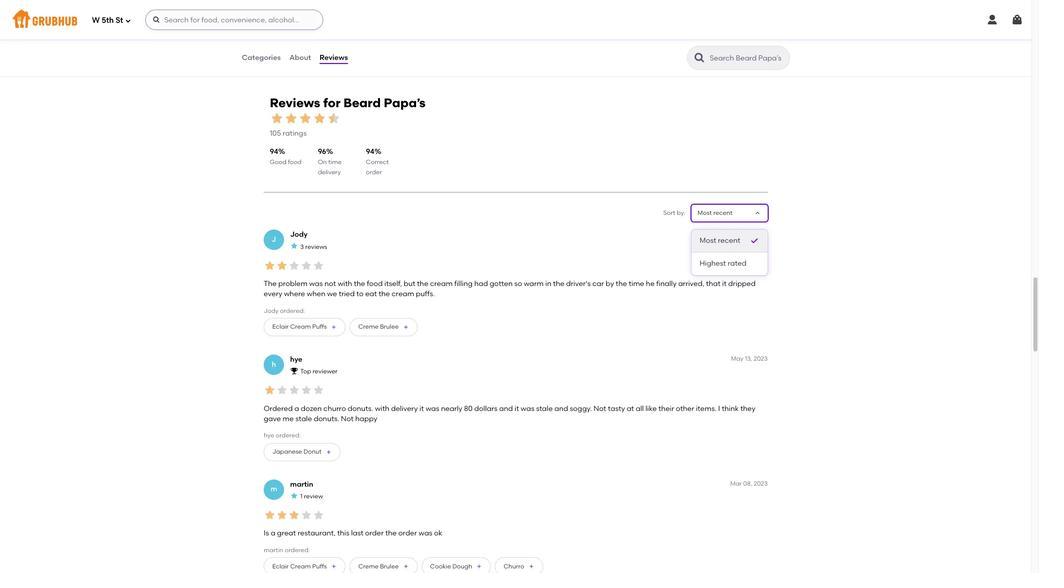 Task type: describe. For each thing, give the bounding box(es) containing it.
1 horizontal spatial donuts.
[[348, 405, 374, 413]]

may
[[732, 355, 744, 362]]

check icon image
[[750, 236, 760, 246]]

a for ordered
[[295, 405, 299, 413]]

plus icon image down restaurant, on the left bottom
[[331, 564, 337, 570]]

0 horizontal spatial it
[[420, 405, 424, 413]]

plus icon image down we at the bottom left of page
[[331, 324, 337, 330]]

Sort by: field
[[698, 209, 733, 218]]

by:
[[677, 209, 686, 216]]

delivery inside the ordered a dozen churro donuts. with delivery it was nearly 80 dollars and it was stale and soggy. not tasty at all like their other items. i think they gave me stale donuts. not happy
[[391, 405, 418, 413]]

soggy.
[[570, 405, 592, 413]]

5th
[[102, 16, 114, 25]]

martin for martin ordered:
[[264, 547, 284, 554]]

dozen
[[301, 405, 322, 413]]

Search for food, convenience, alcohol... search field
[[146, 10, 324, 30]]

about button
[[289, 40, 312, 76]]

was right dollars
[[521, 405, 535, 413]]

with inside the ordered a dozen churro donuts. with delivery it was nearly 80 dollars and it was stale and soggy. not tasty at all like their other items. i think they gave me stale donuts. not happy
[[375, 405, 390, 413]]

every
[[264, 290, 283, 299]]

trophy icon image
[[290, 367, 298, 375]]

highest
[[700, 260, 727, 268]]

was inside the problem was not with the food itself, but the cream filling had gotten so warm in the driver's car by the time he finally arrived, that it dripped every where when we tried to eat the cream puffs.
[[309, 280, 323, 288]]

food inside 94 good food
[[288, 159, 302, 166]]

brulee for the
[[380, 563, 399, 570]]

that
[[707, 280, 721, 288]]

recent inside sort by: field
[[714, 209, 733, 216]]

eclair cream puffs for great
[[273, 563, 327, 570]]

sort
[[664, 209, 676, 216]]

tasty
[[608, 405, 625, 413]]

the
[[264, 280, 277, 288]]

96 on time delivery
[[318, 148, 342, 176]]

94 correct order
[[366, 148, 389, 176]]

dollars
[[475, 405, 498, 413]]

105 ratings
[[270, 129, 307, 138]]

dough
[[453, 563, 473, 570]]

beard
[[344, 95, 381, 110]]

1 vertical spatial donuts.
[[314, 415, 340, 424]]

correct
[[366, 159, 389, 166]]

st
[[116, 16, 123, 25]]

puffs for not
[[313, 324, 327, 331]]

most recent option
[[692, 230, 768, 253]]

delivery inside 96 on time delivery
[[318, 169, 341, 176]]

gave
[[264, 415, 281, 424]]

jul
[[735, 230, 744, 237]]

min
[[274, 9, 285, 16]]

review
[[304, 493, 323, 500]]

problem
[[279, 280, 308, 288]]

eat
[[366, 290, 377, 299]]

in
[[546, 280, 552, 288]]

warm
[[524, 280, 544, 288]]

1
[[301, 493, 303, 500]]

hye for hye ordered:
[[264, 432, 274, 439]]

was left ok
[[419, 530, 433, 538]]

churro
[[324, 405, 346, 413]]

food inside the problem was not with the food itself, but the cream filling had gotten so warm in the driver's car by the time he finally arrived, that it dripped every where when we tried to eat the cream puffs.
[[367, 280, 383, 288]]

the right by
[[616, 280, 628, 288]]

is a great restaurant, this last order the order was ok
[[264, 530, 443, 538]]

by
[[606, 280, 615, 288]]

hye ordered:
[[264, 432, 301, 439]]

martin for martin
[[290, 480, 314, 489]]

happy
[[356, 415, 378, 424]]

tried
[[339, 290, 355, 299]]

0.95
[[256, 17, 268, 25]]

ordered: for where
[[280, 307, 305, 315]]

their
[[659, 405, 675, 413]]

categories button
[[242, 40, 282, 76]]

w 5th st
[[92, 16, 123, 25]]

plus icon image inside japanese donut button
[[326, 449, 332, 455]]

japanese
[[273, 449, 302, 456]]

creme brulee button for order
[[350, 558, 418, 574]]

reviews for reviews
[[320, 53, 348, 62]]

he
[[646, 280, 655, 288]]

finally
[[657, 280, 677, 288]]

reviews
[[306, 243, 327, 251]]

with inside the problem was not with the food itself, but the cream filling had gotten so warm in the driver's car by the time he finally arrived, that it dripped every where when we tried to eat the cream puffs.
[[338, 280, 352, 288]]

where
[[284, 290, 305, 299]]

w
[[92, 16, 100, 25]]

mar 08, 2023
[[731, 480, 768, 487]]

top reviewer
[[301, 368, 338, 375]]

highest rated
[[700, 260, 747, 268]]

filling
[[455, 280, 473, 288]]

eclair for is a great restaurant, this last order the order was ok
[[273, 563, 289, 570]]

ordered a dozen churro donuts. with delivery it was nearly 80 dollars and it was stale and soggy. not tasty at all like their other items. i think they gave me stale donuts. not happy
[[264, 405, 756, 424]]

15–25 min 0.95 mi
[[256, 9, 285, 25]]

the right eat
[[379, 290, 390, 299]]

items.
[[696, 405, 717, 413]]

94 for 94 correct order
[[366, 148, 375, 156]]

reviews button
[[319, 40, 349, 76]]

jody for jody ordered:
[[264, 307, 279, 315]]

caret down icon image
[[754, 209, 762, 217]]

the right last
[[386, 530, 397, 538]]

restaurant,
[[298, 530, 336, 538]]

105
[[270, 129, 281, 138]]

it inside the problem was not with the food itself, but the cream filling had gotten so warm in the driver's car by the time he finally arrived, that it dripped every where when we tried to eat the cream puffs.
[[723, 280, 727, 288]]

3
[[301, 243, 304, 251]]

0 vertical spatial most recent
[[698, 209, 733, 216]]

cream for great
[[290, 563, 311, 570]]

great
[[277, 530, 296, 538]]

was left nearly
[[426, 405, 440, 413]]

all
[[636, 405, 644, 413]]

main navigation navigation
[[0, 0, 1032, 40]]

papa's
[[384, 95, 426, 110]]

may 13, 2023
[[732, 355, 768, 362]]

jul 21, 2023
[[735, 230, 768, 237]]

is
[[264, 530, 269, 538]]

when
[[307, 290, 326, 299]]

japanese donut
[[273, 449, 322, 456]]

96
[[318, 148, 326, 156]]

jody ordered:
[[264, 307, 305, 315]]

hye for hye
[[290, 355, 303, 364]]

puffs for restaurant,
[[313, 563, 327, 570]]

churro
[[504, 563, 525, 570]]

reviewer
[[313, 368, 338, 375]]

japanese donut button
[[264, 443, 341, 462]]

most inside option
[[700, 236, 717, 245]]

1 horizontal spatial not
[[594, 405, 607, 413]]

1 horizontal spatial svg image
[[153, 16, 161, 24]]

donut
[[304, 449, 322, 456]]

order left ok
[[399, 530, 417, 538]]

21,
[[746, 230, 753, 237]]

the problem was not with the food itself, but the cream filling had gotten so warm in the driver's car by the time he finally arrived, that it dripped every where when we tried to eat the cream puffs.
[[264, 280, 756, 299]]

i
[[719, 405, 721, 413]]

itself,
[[385, 280, 402, 288]]

ratings
[[283, 129, 307, 138]]

1 and from the left
[[500, 405, 513, 413]]

top
[[301, 368, 311, 375]]

2 horizontal spatial svg image
[[1012, 14, 1024, 26]]

martin ordered:
[[264, 547, 310, 554]]

eclair cream puffs button for great
[[264, 558, 346, 574]]

ok
[[434, 530, 443, 538]]

creme for order
[[359, 563, 379, 570]]

recent inside option
[[719, 236, 741, 245]]

order inside 94 correct order
[[366, 169, 382, 176]]



Task type: locate. For each thing, give the bounding box(es) containing it.
plus icon image inside cookie dough button
[[477, 564, 483, 570]]

donuts. up happy
[[348, 405, 374, 413]]

1 eclair cream puffs button from the top
[[264, 318, 346, 337]]

1 vertical spatial a
[[271, 530, 276, 538]]

2023 right 08,
[[754, 480, 768, 487]]

not left tasty
[[594, 405, 607, 413]]

it right dollars
[[515, 405, 519, 413]]

nearly
[[441, 405, 463, 413]]

jody for jody
[[290, 230, 308, 239]]

0 vertical spatial hye
[[290, 355, 303, 364]]

0 vertical spatial creme brulee button
[[350, 318, 418, 337]]

a right 'is' at the bottom of the page
[[271, 530, 276, 538]]

creme brulee button for food
[[350, 318, 418, 337]]

1 vertical spatial most
[[700, 236, 717, 245]]

1 vertical spatial puffs
[[313, 563, 327, 570]]

1 creme brulee from the top
[[359, 324, 399, 331]]

1 vertical spatial brulee
[[380, 563, 399, 570]]

ordered
[[264, 405, 293, 413]]

puffs down when
[[313, 324, 327, 331]]

2 creme from the top
[[359, 563, 379, 570]]

not down churro
[[341, 415, 354, 424]]

plus icon image inside the churro button
[[529, 564, 535, 570]]

2 94 from the left
[[366, 148, 375, 156]]

2 creme brulee button from the top
[[350, 558, 418, 574]]

food up eat
[[367, 280, 383, 288]]

creme brulee button down last
[[350, 558, 418, 574]]

0 horizontal spatial and
[[500, 405, 513, 413]]

puffs down restaurant, on the left bottom
[[313, 563, 327, 570]]

me
[[283, 415, 294, 424]]

creme down last
[[359, 563, 379, 570]]

1 horizontal spatial with
[[375, 405, 390, 413]]

svg image
[[1012, 14, 1024, 26], [153, 16, 161, 24], [125, 18, 131, 24]]

2 vertical spatial ordered:
[[285, 547, 310, 554]]

1 vertical spatial 2023
[[754, 355, 768, 362]]

most recent up most recent option
[[698, 209, 733, 216]]

food right good
[[288, 159, 302, 166]]

last
[[351, 530, 364, 538]]

1 cream from the top
[[290, 324, 311, 331]]

mar
[[731, 480, 742, 487]]

with up the tried
[[338, 280, 352, 288]]

2 creme brulee from the top
[[359, 563, 399, 570]]

recent left 21,
[[719, 236, 741, 245]]

jody
[[290, 230, 308, 239], [264, 307, 279, 315]]

not
[[594, 405, 607, 413], [341, 415, 354, 424]]

0 horizontal spatial food
[[288, 159, 302, 166]]

most recent up the highest rated on the top of page
[[700, 236, 741, 245]]

a left dozen at the bottom
[[295, 405, 299, 413]]

3 2023 from the top
[[754, 480, 768, 487]]

2 brulee from the top
[[380, 563, 399, 570]]

to
[[357, 290, 364, 299]]

think
[[722, 405, 739, 413]]

0 horizontal spatial time
[[328, 159, 342, 166]]

0 vertical spatial creme
[[359, 324, 379, 331]]

0 vertical spatial brulee
[[380, 324, 399, 331]]

rated
[[728, 260, 747, 268]]

cream for was
[[290, 324, 311, 331]]

1 horizontal spatial time
[[629, 280, 645, 288]]

0 vertical spatial cream
[[290, 324, 311, 331]]

eclair for the problem was not with the food itself, but the cream filling had gotten so warm in the driver's car by the time he finally arrived, that it dripped every where when we tried to eat the cream puffs.
[[273, 324, 289, 331]]

1 puffs from the top
[[313, 324, 327, 331]]

0 vertical spatial not
[[594, 405, 607, 413]]

creme brulee button
[[350, 318, 418, 337], [350, 558, 418, 574]]

0 vertical spatial eclair
[[273, 324, 289, 331]]

94 up correct
[[366, 148, 375, 156]]

1 horizontal spatial 94
[[366, 148, 375, 156]]

time left he
[[629, 280, 645, 288]]

gotten
[[490, 280, 513, 288]]

1 vertical spatial eclair cream puffs button
[[264, 558, 346, 574]]

1 vertical spatial eclair cream puffs
[[273, 563, 327, 570]]

most up highest
[[700, 236, 717, 245]]

1 vertical spatial creme brulee button
[[350, 558, 418, 574]]

0 vertical spatial eclair cream puffs button
[[264, 318, 346, 337]]

for
[[323, 95, 341, 110]]

brulee for itself,
[[380, 324, 399, 331]]

time inside the problem was not with the food itself, but the cream filling had gotten so warm in the driver's car by the time he finally arrived, that it dripped every where when we tried to eat the cream puffs.
[[629, 280, 645, 288]]

eclair down jody ordered:
[[273, 324, 289, 331]]

search icon image
[[694, 52, 706, 64]]

1 vertical spatial stale
[[296, 415, 312, 424]]

h
[[272, 360, 276, 369]]

most inside sort by: field
[[698, 209, 712, 216]]

like
[[646, 405, 657, 413]]

2 puffs from the top
[[313, 563, 327, 570]]

with
[[338, 280, 352, 288], [375, 405, 390, 413]]

we
[[327, 290, 337, 299]]

1 vertical spatial eclair
[[273, 563, 289, 570]]

1 horizontal spatial hye
[[290, 355, 303, 364]]

Search Beard Papa's search field
[[709, 53, 787, 63]]

stale down dozen at the bottom
[[296, 415, 312, 424]]

donuts. down churro
[[314, 415, 340, 424]]

0 vertical spatial most
[[698, 209, 712, 216]]

1 horizontal spatial martin
[[290, 480, 314, 489]]

1 creme from the top
[[359, 324, 379, 331]]

0 horizontal spatial martin
[[264, 547, 284, 554]]

most right by:
[[698, 209, 712, 216]]

1 vertical spatial cream
[[392, 290, 415, 299]]

2 horizontal spatial it
[[723, 280, 727, 288]]

1 vertical spatial food
[[367, 280, 383, 288]]

order down correct
[[366, 169, 382, 176]]

most recent
[[698, 209, 733, 216], [700, 236, 741, 245]]

1 horizontal spatial cream
[[430, 280, 453, 288]]

2 2023 from the top
[[754, 355, 768, 362]]

creme brulee button down eat
[[350, 318, 418, 337]]

0 vertical spatial martin
[[290, 480, 314, 489]]

delivery left nearly
[[391, 405, 418, 413]]

80
[[464, 405, 473, 413]]

ordered: for me
[[276, 432, 301, 439]]

1 creme brulee button from the top
[[350, 318, 418, 337]]

star icon image
[[270, 111, 284, 126], [284, 111, 298, 126], [298, 111, 313, 126], [313, 111, 327, 126], [327, 111, 341, 126], [327, 111, 341, 126], [290, 242, 298, 250], [264, 260, 276, 272], [276, 260, 288, 272], [288, 260, 301, 272], [301, 260, 313, 272], [313, 260, 325, 272], [264, 385, 276, 397], [276, 385, 288, 397], [288, 385, 301, 397], [301, 385, 313, 397], [313, 385, 325, 397], [290, 492, 298, 500], [264, 510, 276, 522], [276, 510, 288, 522], [288, 510, 301, 522], [301, 510, 313, 522], [313, 510, 325, 522]]

1 vertical spatial with
[[375, 405, 390, 413]]

cream up puffs.
[[430, 280, 453, 288]]

2 vertical spatial 2023
[[754, 480, 768, 487]]

1 94 from the left
[[270, 148, 278, 156]]

2023 right 21,
[[754, 230, 768, 237]]

0 horizontal spatial a
[[271, 530, 276, 538]]

food
[[288, 159, 302, 166], [367, 280, 383, 288]]

brulee down is a great restaurant, this last order the order was ok
[[380, 563, 399, 570]]

94 for 94 good food
[[270, 148, 278, 156]]

0 horizontal spatial hye
[[264, 432, 274, 439]]

order right last
[[365, 530, 384, 538]]

brulee
[[380, 324, 399, 331], [380, 563, 399, 570]]

a
[[295, 405, 299, 413], [271, 530, 276, 538]]

0 vertical spatial food
[[288, 159, 302, 166]]

0 horizontal spatial with
[[338, 280, 352, 288]]

with up happy
[[375, 405, 390, 413]]

recent
[[714, 209, 733, 216], [719, 236, 741, 245]]

on
[[318, 159, 327, 166]]

0 vertical spatial 2023
[[754, 230, 768, 237]]

driver's
[[567, 280, 591, 288]]

0 horizontal spatial 94
[[270, 148, 278, 156]]

sort by:
[[664, 209, 686, 216]]

1 horizontal spatial jody
[[290, 230, 308, 239]]

0 vertical spatial with
[[338, 280, 352, 288]]

1 horizontal spatial a
[[295, 405, 299, 413]]

1 horizontal spatial and
[[555, 405, 569, 413]]

eclair cream puffs button
[[264, 318, 346, 337], [264, 558, 346, 574]]

94 good food
[[270, 148, 302, 166]]

stale left soggy.
[[537, 405, 553, 413]]

1 horizontal spatial stale
[[537, 405, 553, 413]]

0 vertical spatial reviews
[[320, 53, 348, 62]]

it right the that
[[723, 280, 727, 288]]

this
[[337, 530, 350, 538]]

0 horizontal spatial svg image
[[125, 18, 131, 24]]

good
[[270, 159, 287, 166]]

cream
[[430, 280, 453, 288], [392, 290, 415, 299]]

not
[[325, 280, 336, 288]]

0 horizontal spatial jody
[[264, 307, 279, 315]]

1 vertical spatial ordered:
[[276, 432, 301, 439]]

cookie dough button
[[422, 558, 491, 574]]

0 vertical spatial recent
[[714, 209, 733, 216]]

martin up 1
[[290, 480, 314, 489]]

delivery down on
[[318, 169, 341, 176]]

ordered: down great
[[285, 547, 310, 554]]

1 vertical spatial recent
[[719, 236, 741, 245]]

0 horizontal spatial stale
[[296, 415, 312, 424]]

jody down every
[[264, 307, 279, 315]]

1 horizontal spatial it
[[515, 405, 519, 413]]

cream down jody ordered:
[[290, 324, 311, 331]]

eclair cream puffs button down jody ordered:
[[264, 318, 346, 337]]

svg image
[[987, 14, 999, 26]]

1 eclair cream puffs from the top
[[273, 324, 327, 331]]

2 eclair cream puffs button from the top
[[264, 558, 346, 574]]

most
[[698, 209, 712, 216], [700, 236, 717, 245]]

most recent inside option
[[700, 236, 741, 245]]

time inside 96 on time delivery
[[328, 159, 342, 166]]

creme brulee down eat
[[359, 324, 399, 331]]

0 vertical spatial a
[[295, 405, 299, 413]]

they
[[741, 405, 756, 413]]

recent up most recent option
[[714, 209, 733, 216]]

eclair cream puffs
[[273, 324, 327, 331], [273, 563, 327, 570]]

the up puffs.
[[417, 280, 429, 288]]

2 eclair cream puffs from the top
[[273, 563, 327, 570]]

2023 for dripped
[[754, 230, 768, 237]]

plus icon image down "but"
[[403, 324, 409, 330]]

time
[[328, 159, 342, 166], [629, 280, 645, 288]]

creme down eat
[[359, 324, 379, 331]]

1 vertical spatial time
[[629, 280, 645, 288]]

plus icon image right donut
[[326, 449, 332, 455]]

plus icon image right dough
[[477, 564, 483, 570]]

2 and from the left
[[555, 405, 569, 413]]

at
[[627, 405, 635, 413]]

1 vertical spatial not
[[341, 415, 354, 424]]

hye up trophy icon
[[290, 355, 303, 364]]

1 horizontal spatial food
[[367, 280, 383, 288]]

94 inside 94 correct order
[[366, 148, 375, 156]]

0 horizontal spatial delivery
[[318, 169, 341, 176]]

eclair cream puffs for was
[[273, 324, 327, 331]]

reviews right about
[[320, 53, 348, 62]]

had
[[475, 280, 488, 288]]

about
[[290, 53, 311, 62]]

2 eclair from the top
[[273, 563, 289, 570]]

it left nearly
[[420, 405, 424, 413]]

a inside the ordered a dozen churro donuts. with delivery it was nearly 80 dollars and it was stale and soggy. not tasty at all like their other items. i think they gave me stale donuts. not happy
[[295, 405, 299, 413]]

1 vertical spatial martin
[[264, 547, 284, 554]]

was up when
[[309, 280, 323, 288]]

plus icon image left 'cookie'
[[403, 564, 409, 570]]

brulee down itself,
[[380, 324, 399, 331]]

eclair cream puffs down jody ordered:
[[273, 324, 327, 331]]

and right dollars
[[500, 405, 513, 413]]

creme brulee for order
[[359, 563, 399, 570]]

1 vertical spatial cream
[[290, 563, 311, 570]]

order
[[366, 169, 382, 176], [365, 530, 384, 538], [399, 530, 417, 538]]

the right in
[[554, 280, 565, 288]]

1 vertical spatial jody
[[264, 307, 279, 315]]

other
[[676, 405, 695, 413]]

it
[[723, 280, 727, 288], [420, 405, 424, 413], [515, 405, 519, 413]]

martin
[[290, 480, 314, 489], [264, 547, 284, 554]]

car
[[593, 280, 604, 288]]

churro button
[[495, 558, 543, 574]]

eclair cream puffs button for was
[[264, 318, 346, 337]]

0 vertical spatial puffs
[[313, 324, 327, 331]]

plus icon image right the churro
[[529, 564, 535, 570]]

0 vertical spatial stale
[[537, 405, 553, 413]]

2023
[[754, 230, 768, 237], [754, 355, 768, 362], [754, 480, 768, 487]]

time right on
[[328, 159, 342, 166]]

dripped
[[729, 280, 756, 288]]

cream down "but"
[[392, 290, 415, 299]]

1 vertical spatial creme brulee
[[359, 563, 399, 570]]

a for is
[[271, 530, 276, 538]]

0 vertical spatial time
[[328, 159, 342, 166]]

ordered:
[[280, 307, 305, 315], [276, 432, 301, 439], [285, 547, 310, 554]]

reviews inside button
[[320, 53, 348, 62]]

cookie
[[430, 563, 451, 570]]

eclair down martin ordered:
[[273, 563, 289, 570]]

0 vertical spatial delivery
[[318, 169, 341, 176]]

categories
[[242, 53, 281, 62]]

0 horizontal spatial not
[[341, 415, 354, 424]]

1 vertical spatial most recent
[[700, 236, 741, 245]]

1 vertical spatial hye
[[264, 432, 274, 439]]

cookie dough
[[430, 563, 473, 570]]

ordered: down where
[[280, 307, 305, 315]]

martin down 'is' at the bottom of the page
[[264, 547, 284, 554]]

cream down martin ordered:
[[290, 563, 311, 570]]

0 vertical spatial creme brulee
[[359, 324, 399, 331]]

1 vertical spatial delivery
[[391, 405, 418, 413]]

j
[[272, 235, 276, 244]]

2023 right 13,
[[754, 355, 768, 362]]

1 vertical spatial creme
[[359, 563, 379, 570]]

reviews up 'ratings' at left top
[[270, 95, 321, 110]]

1 eclair from the top
[[273, 324, 289, 331]]

eclair cream puffs down martin ordered:
[[273, 563, 327, 570]]

94 inside 94 good food
[[270, 148, 278, 156]]

arrived,
[[679, 280, 705, 288]]

1 horizontal spatial delivery
[[391, 405, 418, 413]]

creme brulee for food
[[359, 324, 399, 331]]

0 vertical spatial ordered:
[[280, 307, 305, 315]]

1 brulee from the top
[[380, 324, 399, 331]]

08,
[[744, 480, 753, 487]]

0 horizontal spatial donuts.
[[314, 415, 340, 424]]

plus icon image
[[331, 324, 337, 330], [403, 324, 409, 330], [326, 449, 332, 455], [331, 564, 337, 570], [403, 564, 409, 570], [477, 564, 483, 570], [529, 564, 535, 570]]

0 vertical spatial eclair cream puffs
[[273, 324, 327, 331]]

0 vertical spatial donuts.
[[348, 405, 374, 413]]

1 2023 from the top
[[754, 230, 768, 237]]

eclair cream puffs button down martin ordered:
[[264, 558, 346, 574]]

mi
[[270, 17, 278, 25]]

hye down gave
[[264, 432, 274, 439]]

0 horizontal spatial cream
[[392, 290, 415, 299]]

2023 for they
[[754, 355, 768, 362]]

the
[[354, 280, 365, 288], [417, 280, 429, 288], [554, 280, 565, 288], [616, 280, 628, 288], [379, 290, 390, 299], [386, 530, 397, 538]]

but
[[404, 280, 416, 288]]

94 up good
[[270, 148, 278, 156]]

jody up 3 at the top left
[[290, 230, 308, 239]]

ordered: up japanese
[[276, 432, 301, 439]]

reviews for reviews for beard papa's
[[270, 95, 321, 110]]

94
[[270, 148, 278, 156], [366, 148, 375, 156]]

creme for food
[[359, 324, 379, 331]]

1 vertical spatial reviews
[[270, 95, 321, 110]]

creme brulee down last
[[359, 563, 399, 570]]

0 vertical spatial cream
[[430, 280, 453, 288]]

and left soggy.
[[555, 405, 569, 413]]

2 cream from the top
[[290, 563, 311, 570]]

0 vertical spatial jody
[[290, 230, 308, 239]]

the up to
[[354, 280, 365, 288]]



Task type: vqa. For each thing, say whether or not it's contained in the screenshot.
the rightmost a
yes



